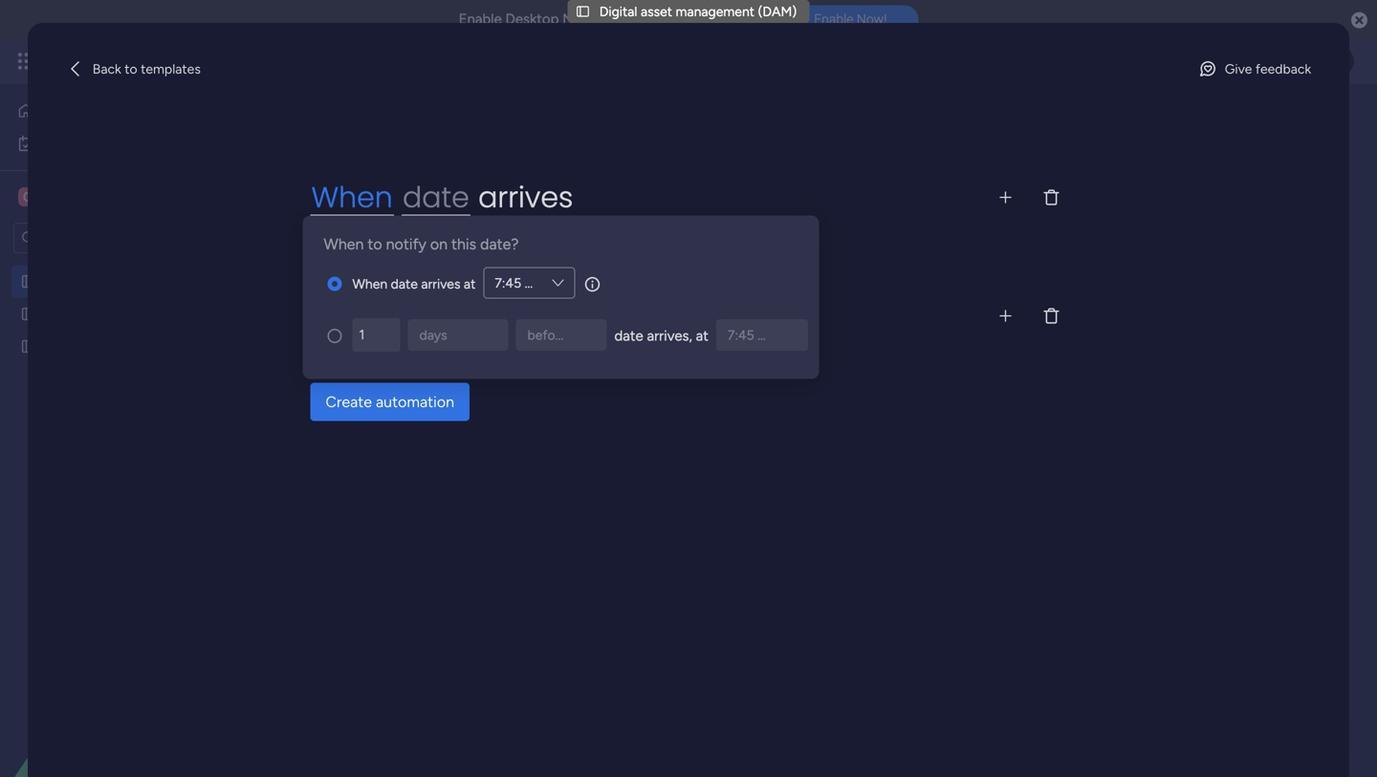 Task type: vqa. For each thing, say whether or not it's contained in the screenshot.
2nd ENABLE from left
yes



Task type: locate. For each thing, give the bounding box(es) containing it.
1 horizontal spatial workload
[[447, 179, 504, 196]]

0 vertical spatial management
[[676, 3, 755, 20]]

2 - from the left
[[397, 374, 401, 387]]

1 vertical spatial 7:45 am
[[728, 327, 778, 343]]

19
[[498, 374, 508, 387]]

workload up february
[[318, 297, 402, 321]]

w8   19 - 25
[[479, 374, 530, 387]]

- right 12
[[397, 374, 401, 387]]

0 vertical spatial to
[[125, 61, 137, 77]]

w6
[[255, 374, 271, 387]]

0 vertical spatial new
[[298, 230, 326, 247]]

10
[[746, 374, 757, 387]]

when for when
[[311, 177, 393, 217]]

digital
[[600, 3, 638, 20]]

- left 3
[[638, 374, 643, 387]]

when to notify on this date?
[[324, 235, 519, 254]]

5 - from the left
[[739, 374, 744, 387]]

v2 collapse up image
[[300, 363, 318, 375]]

7:45 am up the 10
[[728, 327, 778, 343]]

arrives up move
[[421, 276, 461, 292]]

unassigned
[[364, 338, 434, 354]]

date for date arrives, at
[[615, 328, 644, 345]]

give feedback
[[1225, 61, 1312, 77]]

0 vertical spatial arrives
[[478, 177, 573, 217]]

create
[[326, 393, 372, 411]]

1 horizontal spatial 7:45
[[728, 327, 755, 343]]

integrate
[[1039, 179, 1094, 196]]

this
[[452, 235, 477, 254]]

notifications
[[563, 11, 646, 28]]

then
[[310, 296, 380, 336]]

management for asset
[[676, 3, 755, 20]]

work
[[155, 50, 189, 72]]

- right the 19
[[511, 374, 515, 387]]

on
[[430, 235, 448, 254]]

date left the arrives,
[[615, 328, 644, 345]]

list box
[[0, 262, 244, 621]]

w9   feb 26 - 3
[[585, 374, 651, 387]]

date up "add"
[[403, 177, 470, 217]]

when up the new asset button
[[311, 177, 393, 217]]

asset left angle down image
[[329, 230, 361, 247]]

add widget button
[[408, 223, 522, 254]]

7:45 am up then move item to new group
[[495, 275, 545, 291]]

add widget
[[444, 230, 513, 246]]

give feedback button
[[1191, 53, 1320, 84]]

7:45
[[495, 275, 522, 291], [728, 327, 755, 343]]

1 vertical spatial am
[[758, 327, 778, 343]]

1 horizontal spatial management
[[676, 3, 755, 20]]

new down main
[[298, 230, 326, 247]]

at down "this"
[[464, 276, 476, 292]]

asset
[[641, 3, 673, 20], [329, 230, 361, 247]]

arrives
[[478, 177, 573, 217], [421, 276, 461, 292]]

new asset button
[[290, 223, 368, 254]]

0 horizontal spatial option
[[0, 265, 244, 268]]

date down notify
[[391, 276, 418, 292]]

0 vertical spatial date
[[403, 177, 470, 217]]

computer
[[702, 11, 767, 28]]

1 vertical spatial public board image
[[20, 338, 38, 356]]

collaborative whiteboard button
[[518, 172, 686, 203]]

management
[[676, 3, 755, 20], [193, 50, 297, 72]]

7:45 up item
[[495, 275, 522, 291]]

when
[[311, 177, 393, 217], [324, 235, 364, 254], [353, 276, 388, 292]]

w9
[[585, 374, 601, 387]]

0 vertical spatial 7:45 am
[[495, 275, 545, 291]]

to
[[125, 61, 137, 77], [368, 235, 382, 254], [548, 296, 577, 336]]

asset for digital
[[641, 3, 673, 20]]

move
[[387, 296, 469, 336]]

- right '5'
[[282, 374, 287, 387]]

25
[[518, 374, 530, 387]]

0 vertical spatial when
[[311, 177, 393, 217]]

lottie animation image
[[0, 585, 244, 778]]

templates
[[141, 61, 201, 77]]

desktop
[[506, 11, 559, 28]]

2 enable from the left
[[814, 11, 854, 27]]

7:45 up w10   4 - 10
[[728, 327, 755, 343]]

then move item to new group
[[310, 296, 744, 336]]

w8
[[479, 374, 495, 387]]

asset inside button
[[329, 230, 361, 247]]

1 vertical spatial new
[[586, 296, 647, 336]]

0 horizontal spatial management
[[193, 50, 297, 72]]

when for when to notify on this date?
[[324, 235, 364, 254]]

am right group
[[758, 327, 778, 343]]

1 horizontal spatial to
[[368, 235, 382, 254]]

table
[[352, 179, 383, 196]]

date for date arrives
[[403, 177, 470, 217]]

- for w6   5 - 11
[[282, 374, 287, 387]]

widget
[[472, 230, 513, 246]]

am up then move item to new group
[[525, 275, 545, 291]]

- for w10   4 - 10
[[739, 374, 744, 387]]

to right back
[[125, 61, 137, 77]]

4 right w10
[[730, 374, 737, 387]]

now!
[[857, 11, 887, 27]]

-
[[282, 374, 287, 387], [397, 374, 401, 387], [511, 374, 515, 387], [638, 374, 643, 387], [739, 374, 744, 387]]

0 vertical spatial at
[[464, 276, 476, 292]]

when date arrives at
[[353, 276, 476, 292]]

new
[[298, 230, 326, 247], [586, 296, 647, 336]]

february 2024
[[345, 341, 436, 357]]

0 horizontal spatial 4
[[547, 365, 554, 379]]

2 vertical spatial to
[[548, 296, 577, 336]]

arrives up widget
[[478, 177, 573, 217]]

enable left desktop on the top of the page
[[459, 11, 502, 28]]

1 vertical spatial asset
[[329, 230, 361, 247]]

- left the 10
[[739, 374, 744, 387]]

2 horizontal spatial to
[[548, 296, 577, 336]]

0 vertical spatial 7:45
[[495, 275, 522, 291]]

to down slider arrow 'image' in the top of the page
[[548, 296, 577, 336]]

select product image
[[17, 52, 36, 71]]

0 horizontal spatial new
[[298, 230, 326, 247]]

date arrives
[[403, 177, 573, 217]]

1 horizontal spatial 7:45 am
[[728, 327, 778, 343]]

integrate button
[[1006, 167, 1192, 208]]

1 vertical spatial to
[[368, 235, 382, 254]]

0 horizontal spatial to
[[125, 61, 137, 77]]

management right work
[[193, 50, 297, 72]]

1 horizontal spatial 4
[[730, 374, 737, 387]]

february
[[345, 341, 400, 357]]

new left the arrives,
[[586, 296, 647, 336]]

create automation
[[326, 393, 455, 411]]

enable left now!
[[814, 11, 854, 27]]

0 vertical spatial asset
[[641, 3, 673, 20]]

w6   5 - 11
[[255, 374, 298, 387]]

to inside back to templates button
[[125, 61, 137, 77]]

enable now! button
[[783, 5, 919, 34]]

new asset
[[298, 230, 361, 247]]

1 vertical spatial arrives
[[421, 276, 461, 292]]

1 horizontal spatial enable
[[814, 11, 854, 27]]

when for when date arrives at
[[353, 276, 388, 292]]

1 horizontal spatial arrives
[[478, 177, 573, 217]]

1 - from the left
[[282, 374, 287, 387]]

back
[[93, 61, 121, 77]]

1 horizontal spatial at
[[696, 328, 709, 345]]

0 vertical spatial public board image
[[20, 305, 38, 323]]

when left angle down image
[[324, 235, 364, 254]]

asset for new
[[329, 230, 361, 247]]

create automation button
[[310, 383, 470, 421]]

digital asset management (dam)
[[600, 3, 797, 20]]

date
[[403, 177, 470, 217], [391, 276, 418, 292], [615, 328, 644, 345]]

to for templates
[[125, 61, 137, 77]]

workload
[[447, 179, 504, 196], [318, 297, 402, 321]]

4 right 25
[[547, 365, 554, 379]]

option
[[0, 265, 244, 268], [671, 294, 745, 325]]

1 enable from the left
[[459, 11, 502, 28]]

when up workload field on the top left of the page
[[353, 276, 388, 292]]

2 vertical spatial when
[[353, 276, 388, 292]]

to left notify
[[368, 235, 382, 254]]

12
[[384, 374, 394, 387]]

option up the arrives,
[[671, 294, 745, 325]]

asset right digital
[[641, 3, 673, 20]]

lottie animation element
[[0, 585, 244, 778]]

0 horizontal spatial workload
[[318, 297, 402, 321]]

collaborative
[[532, 179, 612, 196]]

1 vertical spatial management
[[193, 50, 297, 72]]

enable inside button
[[814, 11, 854, 27]]

on
[[650, 11, 669, 28]]

0 vertical spatial am
[[525, 275, 545, 291]]

option down c button
[[0, 265, 244, 268]]

days
[[420, 327, 447, 343]]

1 horizontal spatial asset
[[641, 3, 673, 20]]

management right on in the top of the page
[[676, 3, 755, 20]]

0 vertical spatial workload
[[447, 179, 504, 196]]

notify
[[386, 235, 427, 254]]

2 vertical spatial date
[[615, 328, 644, 345]]

w7   12 - 18
[[366, 374, 415, 387]]

item
[[477, 296, 541, 336]]

0 horizontal spatial enable
[[459, 11, 502, 28]]

public board image
[[20, 305, 38, 323], [20, 338, 38, 356]]

enable
[[459, 11, 502, 28], [814, 11, 854, 27]]

1 horizontal spatial am
[[758, 327, 778, 343]]

1 vertical spatial when
[[324, 235, 364, 254]]

4
[[547, 365, 554, 379], [730, 374, 737, 387]]

0 horizontal spatial asset
[[329, 230, 361, 247]]

1 horizontal spatial option
[[671, 294, 745, 325]]

enable for enable desktop notifications on this computer
[[459, 11, 502, 28]]

3 - from the left
[[511, 374, 515, 387]]

1 vertical spatial date
[[391, 276, 418, 292]]

7:45 am
[[495, 275, 545, 291], [728, 327, 778, 343]]

am
[[525, 275, 545, 291], [758, 327, 778, 343]]

1 vertical spatial at
[[696, 328, 709, 345]]

enable now!
[[814, 11, 887, 27]]

at right the arrives,
[[696, 328, 709, 345]]

slider arrow image
[[545, 280, 567, 287]]

date?
[[480, 235, 519, 254]]

1 vertical spatial workload
[[318, 297, 402, 321]]

at
[[464, 276, 476, 292], [696, 328, 709, 345]]

whiteboard
[[615, 179, 686, 196]]

workload right team
[[447, 179, 504, 196]]

5
[[274, 374, 280, 387]]

1 vertical spatial option
[[671, 294, 745, 325]]



Task type: describe. For each thing, give the bounding box(es) containing it.
give feedback link
[[1191, 53, 1320, 84]]

main table
[[320, 179, 383, 196]]

w7
[[366, 374, 382, 387]]

main table button
[[290, 172, 397, 203]]

1 text field
[[353, 319, 400, 352]]

collaborative whiteboard
[[532, 179, 686, 196]]

2 public board image from the top
[[20, 338, 38, 356]]

0 vertical spatial option
[[0, 265, 244, 268]]

arrives,
[[647, 328, 693, 345]]

angle down image
[[377, 231, 387, 246]]

0 horizontal spatial 7:45
[[495, 275, 522, 291]]

back to templates button
[[58, 53, 208, 84]]

c
[[23, 189, 33, 205]]

11
[[289, 374, 298, 387]]

feedback
[[1256, 61, 1312, 77]]

monday work management
[[85, 50, 297, 72]]

workspace image
[[18, 187, 37, 208]]

public board image
[[20, 273, 38, 291]]

team workload button
[[397, 172, 518, 203]]

management for work
[[193, 50, 297, 72]]

main
[[320, 179, 348, 196]]

to for notify
[[368, 235, 382, 254]]

give
[[1225, 61, 1253, 77]]

v2 v sign image
[[496, 340, 511, 363]]

workload inside button
[[447, 179, 504, 196]]

workload inside field
[[318, 297, 402, 321]]

1 vertical spatial 7:45
[[728, 327, 755, 343]]

before
[[528, 327, 567, 343]]

4 - from the left
[[638, 374, 643, 387]]

back to templates
[[93, 61, 201, 77]]

c button
[[13, 181, 187, 213]]

this
[[673, 11, 699, 28]]

team workload
[[412, 179, 504, 196]]

3
[[645, 374, 651, 387]]

monday
[[85, 50, 151, 72]]

add
[[444, 230, 468, 246]]

enable desktop notifications on this computer
[[459, 11, 767, 28]]

Workload field
[[313, 297, 406, 322]]

(dam)
[[758, 3, 797, 20]]

1 horizontal spatial new
[[586, 296, 647, 336]]

date arrives, at
[[615, 328, 709, 345]]

- for w7   12 - 18
[[397, 374, 401, 387]]

w10   4 - 10
[[706, 374, 757, 387]]

2024
[[404, 341, 436, 357]]

john smith image
[[1324, 46, 1355, 77]]

0 horizontal spatial am
[[525, 275, 545, 291]]

group
[[655, 296, 744, 336]]

dapulse close image
[[1352, 11, 1368, 31]]

automation
[[376, 393, 455, 411]]

1 public board image from the top
[[20, 305, 38, 323]]

0 horizontal spatial 7:45 am
[[495, 275, 545, 291]]

w10
[[706, 374, 728, 387]]

26
[[624, 374, 636, 387]]

enable for enable now!
[[814, 11, 854, 27]]

new inside button
[[298, 230, 326, 247]]

help image
[[1253, 52, 1272, 71]]

- for w8   19 - 25
[[511, 374, 515, 387]]

feb
[[604, 374, 621, 387]]

v2 collapse down image
[[300, 349, 318, 362]]

0 horizontal spatial arrives
[[421, 276, 461, 292]]

search everything image
[[1211, 52, 1230, 71]]

0 horizontal spatial at
[[464, 276, 476, 292]]

18
[[404, 374, 415, 387]]

team
[[412, 179, 444, 196]]



